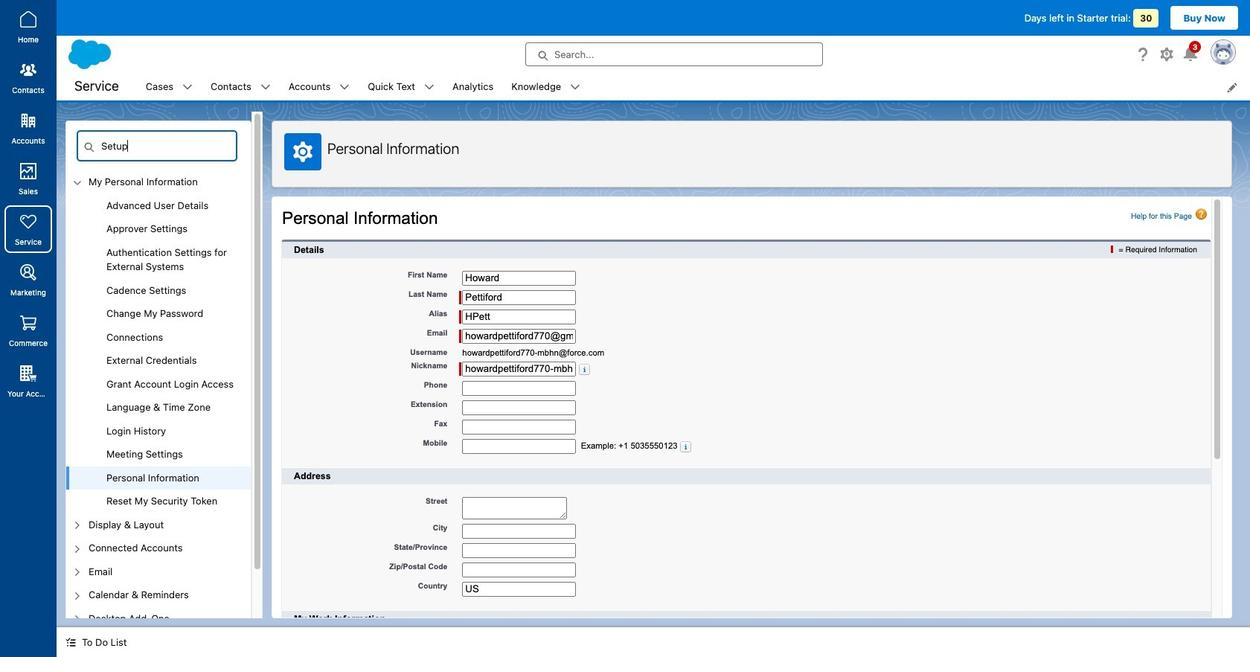 Task type: locate. For each thing, give the bounding box(es) containing it.
2 list item from the left
[[202, 73, 280, 100]]

text default image
[[182, 82, 193, 93], [340, 82, 350, 93], [570, 82, 581, 93]]

text default image
[[260, 82, 271, 93], [424, 82, 435, 93], [66, 637, 76, 648]]

text default image for third list item from left
[[340, 82, 350, 93]]

1 horizontal spatial text default image
[[260, 82, 271, 93]]

1 text default image from the left
[[182, 82, 193, 93]]

3 text default image from the left
[[570, 82, 581, 93]]

list
[[137, 73, 1251, 100]]

2 horizontal spatial text default image
[[570, 82, 581, 93]]

group
[[66, 194, 251, 513]]

Quick Find search field
[[77, 130, 237, 162]]

list item
[[137, 73, 202, 100], [202, 73, 280, 100], [280, 73, 359, 100], [359, 73, 444, 100], [503, 73, 590, 100]]

1 horizontal spatial text default image
[[340, 82, 350, 93]]

2 text default image from the left
[[340, 82, 350, 93]]

2 horizontal spatial text default image
[[424, 82, 435, 93]]

1 list item from the left
[[137, 73, 202, 100]]

0 horizontal spatial text default image
[[182, 82, 193, 93]]

setup tree tree
[[66, 170, 251, 657]]



Task type: vqa. For each thing, say whether or not it's contained in the screenshot.
Name element
no



Task type: describe. For each thing, give the bounding box(es) containing it.
text default image for 5th list item
[[570, 82, 581, 93]]

text default image for fourth list item from left
[[424, 82, 435, 93]]

my personal information tree item
[[66, 170, 251, 513]]

personal information tree item
[[66, 466, 251, 490]]

4 list item from the left
[[359, 73, 444, 100]]

text default image for 4th list item from the right
[[260, 82, 271, 93]]

3 list item from the left
[[280, 73, 359, 100]]

text default image for 5th list item from right
[[182, 82, 193, 93]]

0 horizontal spatial text default image
[[66, 637, 76, 648]]

5 list item from the left
[[503, 73, 590, 100]]



